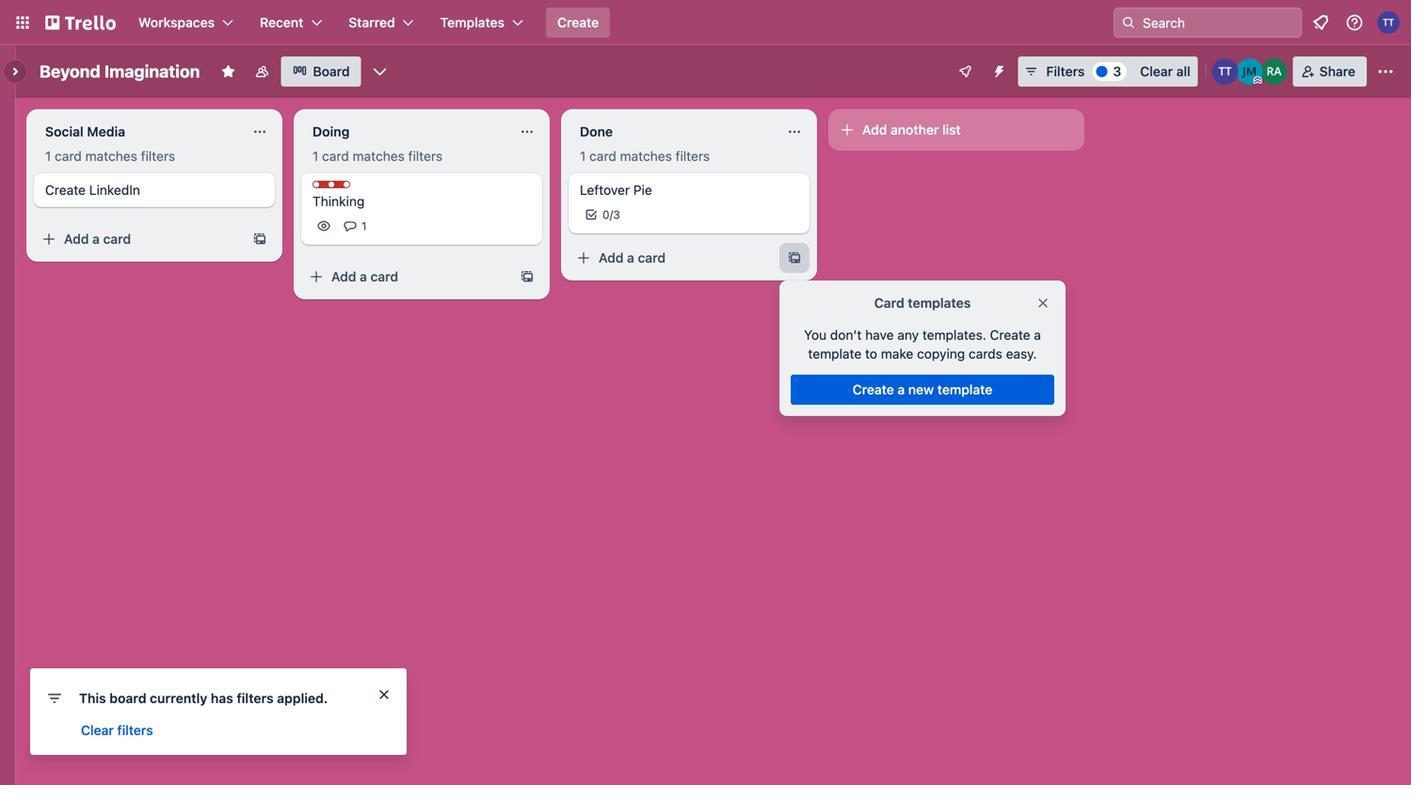 Task type: describe. For each thing, give the bounding box(es) containing it.
terry turtle (terryturtle) image
[[1212, 58, 1239, 85]]

clear filters
[[81, 723, 153, 738]]

filters for done
[[676, 148, 710, 164]]

primary element
[[0, 0, 1411, 45]]

social media
[[45, 124, 125, 139]]

add a card button for done
[[569, 243, 780, 273]]

card down thinking link
[[371, 269, 398, 284]]

new
[[908, 382, 934, 397]]

this board currently has filters applied.
[[79, 691, 328, 706]]

customize views image
[[371, 62, 389, 81]]

board
[[313, 64, 350, 79]]

card down doing
[[322, 148, 349, 164]]

/
[[610, 208, 613, 221]]

1 for done
[[580, 148, 586, 164]]

create for create a new template
[[853, 382, 894, 397]]

terry turtle (terryturtle) image
[[1377, 11, 1400, 34]]

board
[[109, 691, 146, 706]]

clear all button
[[1133, 56, 1198, 87]]

card
[[874, 295, 905, 311]]

add for social media
[[64, 231, 89, 247]]

templates
[[440, 15, 505, 30]]

alert containing this board currently has filters applied.
[[30, 669, 407, 755]]

beyond imagination
[[40, 61, 200, 81]]

recent button
[[249, 8, 334, 38]]

1 card matches filters for done
[[580, 148, 710, 164]]

doing
[[313, 124, 350, 139]]

a for doing
[[360, 269, 367, 284]]

jeremy miller (jeremymiller198) image
[[1237, 58, 1263, 85]]

add another list
[[862, 122, 961, 137]]

card down the "linkedin"
[[103, 231, 131, 247]]

card down the done
[[590, 148, 617, 164]]

another
[[891, 122, 939, 137]]

filters down board
[[117, 723, 153, 738]]

create from template… image
[[520, 269, 535, 284]]

clear for clear all
[[1140, 64, 1173, 79]]

create inside you don't have any templates. create a template to make copying cards easy.
[[990, 327, 1031, 343]]

1 down thoughts thinking
[[362, 219, 367, 233]]

add for done
[[599, 250, 624, 266]]

create a new template button
[[791, 375, 1055, 405]]

add inside button
[[862, 122, 887, 137]]

copying
[[917, 346, 965, 362]]

card down social
[[55, 148, 82, 164]]

Social Media text field
[[34, 117, 241, 147]]

add a card button for doing
[[301, 262, 512, 292]]

template inside "create a new template" button
[[938, 382, 993, 397]]

workspaces
[[138, 15, 215, 30]]

leftover
[[580, 182, 630, 198]]

media
[[87, 124, 125, 139]]

1 card matches filters for social media
[[45, 148, 175, 164]]

add for doing
[[331, 269, 356, 284]]

workspace visible image
[[255, 64, 270, 79]]

template inside you don't have any templates. create a template to make copying cards easy.
[[808, 346, 862, 362]]

leftover pie
[[580, 182, 652, 198]]

dismiss flag image
[[377, 687, 392, 702]]

easy.
[[1006, 346, 1037, 362]]

starred button
[[337, 8, 425, 38]]

create for create
[[557, 15, 599, 30]]

ruby anderson (rubyanderson7) image
[[1261, 58, 1288, 85]]

automation image
[[984, 56, 1011, 83]]

thoughts
[[331, 182, 383, 195]]

a inside you don't have any templates. create a template to make copying cards easy.
[[1034, 327, 1041, 343]]

pie
[[634, 182, 652, 198]]

create linkedin link
[[45, 181, 264, 200]]

make
[[881, 346, 914, 362]]

a inside "create a new template" button
[[898, 382, 905, 397]]

Doing text field
[[301, 117, 508, 147]]

close popover image
[[1036, 296, 1051, 311]]

social
[[45, 124, 84, 139]]

filters right "has"
[[237, 691, 274, 706]]

this
[[79, 691, 106, 706]]

leftover pie link
[[580, 181, 798, 200]]

create from template… image for social media
[[252, 232, 267, 247]]

a for done
[[627, 250, 635, 266]]



Task type: locate. For each thing, give the bounding box(es) containing it.
linkedin
[[89, 182, 140, 198]]

thinking link
[[313, 192, 531, 211]]

1 1 card matches filters from the left
[[45, 148, 175, 164]]

1 horizontal spatial clear
[[1140, 64, 1173, 79]]

0 horizontal spatial clear
[[81, 723, 114, 738]]

filters for social media
[[141, 148, 175, 164]]

0 vertical spatial clear
[[1140, 64, 1173, 79]]

this member is an admin of this board. image
[[1254, 76, 1262, 85]]

you
[[804, 327, 827, 343]]

thoughts thinking
[[313, 182, 383, 209]]

filters
[[141, 148, 175, 164], [408, 148, 443, 164], [676, 148, 710, 164], [237, 691, 274, 706], [117, 723, 153, 738]]

0 horizontal spatial 3
[[613, 208, 620, 221]]

1 down social
[[45, 148, 51, 164]]

1 down the done
[[580, 148, 586, 164]]

matches for done
[[620, 148, 672, 164]]

recent
[[260, 15, 303, 30]]

0 horizontal spatial 1 card matches filters
[[45, 148, 175, 164]]

create
[[557, 15, 599, 30], [45, 182, 86, 198], [990, 327, 1031, 343], [853, 382, 894, 397]]

1 vertical spatial 3
[[613, 208, 620, 221]]

add
[[862, 122, 887, 137], [64, 231, 89, 247], [599, 250, 624, 266], [331, 269, 356, 284]]

1 horizontal spatial add a card button
[[301, 262, 512, 292]]

a up easy.
[[1034, 327, 1041, 343]]

1 card matches filters down doing text box
[[313, 148, 443, 164]]

applied.
[[277, 691, 328, 706]]

imagination
[[104, 61, 200, 81]]

show menu image
[[1377, 62, 1395, 81]]

0 vertical spatial create from template… image
[[252, 232, 267, 247]]

a down thinking
[[360, 269, 367, 284]]

2 horizontal spatial matches
[[620, 148, 672, 164]]

1 card matches filters up pie
[[580, 148, 710, 164]]

create a new template
[[853, 382, 993, 397]]

1 card matches filters for doing
[[313, 148, 443, 164]]

add down create linkedin
[[64, 231, 89, 247]]

matches up pie
[[620, 148, 672, 164]]

1 horizontal spatial 3
[[1113, 64, 1122, 79]]

board link
[[281, 56, 361, 87]]

create linkedin
[[45, 182, 140, 198]]

to
[[865, 346, 878, 362]]

thinking
[[313, 193, 365, 209]]

add a card down thinking
[[331, 269, 398, 284]]

workspaces button
[[127, 8, 245, 38]]

1 for doing
[[313, 148, 319, 164]]

create button
[[546, 8, 610, 38]]

currently
[[150, 691, 207, 706]]

matches for doing
[[353, 148, 405, 164]]

any
[[898, 327, 919, 343]]

done
[[580, 124, 613, 139]]

3 right 0
[[613, 208, 620, 221]]

0 vertical spatial add a card
[[64, 231, 131, 247]]

0 horizontal spatial matches
[[85, 148, 137, 164]]

add a card down create linkedin
[[64, 231, 131, 247]]

share
[[1320, 64, 1356, 79]]

add a card down "/"
[[599, 250, 666, 266]]

add a card button
[[34, 224, 245, 254], [569, 243, 780, 273], [301, 262, 512, 292]]

Search field
[[1136, 8, 1301, 37]]

add left 'another'
[[862, 122, 887, 137]]

a for social media
[[92, 231, 100, 247]]

2 1 card matches filters from the left
[[313, 148, 443, 164]]

clear for clear filters
[[81, 723, 114, 738]]

2 matches from the left
[[353, 148, 405, 164]]

1 card matches filters down media
[[45, 148, 175, 164]]

clear all
[[1140, 64, 1191, 79]]

1 vertical spatial add a card
[[599, 250, 666, 266]]

0
[[603, 208, 610, 221]]

add a card for done
[[599, 250, 666, 266]]

matches
[[85, 148, 137, 164], [353, 148, 405, 164], [620, 148, 672, 164]]

1 vertical spatial clear
[[81, 723, 114, 738]]

filters
[[1046, 64, 1085, 79]]

a down pie
[[627, 250, 635, 266]]

filters for doing
[[408, 148, 443, 164]]

star or unstar board image
[[221, 64, 236, 79]]

Board name text field
[[30, 56, 209, 87]]

matches down media
[[85, 148, 137, 164]]

add a card for social media
[[64, 231, 131, 247]]

create inside button
[[557, 15, 599, 30]]

create for create linkedin
[[45, 182, 86, 198]]

add a card
[[64, 231, 131, 247], [599, 250, 666, 266], [331, 269, 398, 284]]

clear down this
[[81, 723, 114, 738]]

templates.
[[923, 327, 987, 343]]

3 left clear all
[[1113, 64, 1122, 79]]

2 vertical spatial add a card
[[331, 269, 398, 284]]

templates button
[[429, 8, 535, 38]]

Done text field
[[569, 117, 776, 147]]

share button
[[1293, 56, 1367, 87]]

1 card matches filters
[[45, 148, 175, 164], [313, 148, 443, 164], [580, 148, 710, 164]]

add a card button down create linkedin link
[[34, 224, 245, 254]]

add down thinking
[[331, 269, 356, 284]]

card templates
[[874, 295, 971, 311]]

template
[[808, 346, 862, 362], [938, 382, 993, 397]]

2 horizontal spatial add a card
[[599, 250, 666, 266]]

1
[[45, 148, 51, 164], [313, 148, 319, 164], [580, 148, 586, 164], [362, 219, 367, 233]]

back to home image
[[45, 8, 116, 38]]

clear filters link
[[81, 721, 153, 740]]

alert
[[30, 669, 407, 755]]

1 vertical spatial create from template… image
[[787, 250, 802, 266]]

1 horizontal spatial matches
[[353, 148, 405, 164]]

1 horizontal spatial 1 card matches filters
[[313, 148, 443, 164]]

add a card button for social media
[[34, 224, 245, 254]]

you don't have any templates. create a template to make copying cards easy.
[[804, 327, 1041, 362]]

filters down social media text field
[[141, 148, 175, 164]]

3 matches from the left
[[620, 148, 672, 164]]

all
[[1177, 64, 1191, 79]]

has
[[211, 691, 233, 706]]

cards
[[969, 346, 1003, 362]]

a down create linkedin
[[92, 231, 100, 247]]

clear inside clear all button
[[1140, 64, 1173, 79]]

0 horizontal spatial create from template… image
[[252, 232, 267, 247]]

1 horizontal spatial template
[[938, 382, 993, 397]]

a left new on the right
[[898, 382, 905, 397]]

matches for social media
[[85, 148, 137, 164]]

matches down doing text box
[[353, 148, 405, 164]]

templates
[[908, 295, 971, 311]]

3 1 card matches filters from the left
[[580, 148, 710, 164]]

filters down done text field
[[676, 148, 710, 164]]

add a card button down the leftover pie "link"
[[569, 243, 780, 273]]

1 horizontal spatial create from template… image
[[787, 250, 802, 266]]

search image
[[1121, 15, 1136, 30]]

0 horizontal spatial add a card
[[64, 231, 131, 247]]

0 horizontal spatial template
[[808, 346, 862, 362]]

starred
[[349, 15, 395, 30]]

beyond
[[40, 61, 100, 81]]

a
[[92, 231, 100, 247], [627, 250, 635, 266], [360, 269, 367, 284], [1034, 327, 1041, 343], [898, 382, 905, 397]]

don't
[[830, 327, 862, 343]]

clear left all
[[1140, 64, 1173, 79]]

1 matches from the left
[[85, 148, 137, 164]]

2 horizontal spatial add a card button
[[569, 243, 780, 273]]

1 vertical spatial template
[[938, 382, 993, 397]]

add down 0 / 3
[[599, 250, 624, 266]]

0 vertical spatial 3
[[1113, 64, 1122, 79]]

filters down doing text box
[[408, 148, 443, 164]]

1 for social media
[[45, 148, 51, 164]]

template down don't in the right top of the page
[[808, 346, 862, 362]]

clear inside clear filters link
[[81, 723, 114, 738]]

create from template… image for done
[[787, 250, 802, 266]]

3
[[1113, 64, 1122, 79], [613, 208, 620, 221]]

power ups image
[[958, 64, 973, 79]]

have
[[865, 327, 894, 343]]

clear
[[1140, 64, 1173, 79], [81, 723, 114, 738]]

template down cards in the top of the page
[[938, 382, 993, 397]]

color: bold red, title: "thoughts" element
[[313, 181, 383, 195]]

add a card for doing
[[331, 269, 398, 284]]

1 horizontal spatial add a card
[[331, 269, 398, 284]]

card
[[55, 148, 82, 164], [322, 148, 349, 164], [590, 148, 617, 164], [103, 231, 131, 247], [638, 250, 666, 266], [371, 269, 398, 284]]

list
[[943, 122, 961, 137]]

card down pie
[[638, 250, 666, 266]]

0 notifications image
[[1310, 11, 1332, 34]]

create inside button
[[853, 382, 894, 397]]

add another list button
[[829, 109, 1085, 151]]

0 vertical spatial template
[[808, 346, 862, 362]]

2 horizontal spatial 1 card matches filters
[[580, 148, 710, 164]]

create from template… image
[[252, 232, 267, 247], [787, 250, 802, 266]]

0 horizontal spatial add a card button
[[34, 224, 245, 254]]

add a card button down thinking link
[[301, 262, 512, 292]]

1 down doing
[[313, 148, 319, 164]]

0 / 3
[[603, 208, 620, 221]]

open information menu image
[[1345, 13, 1364, 32]]



Task type: vqa. For each thing, say whether or not it's contained in the screenshot.
Greg
no



